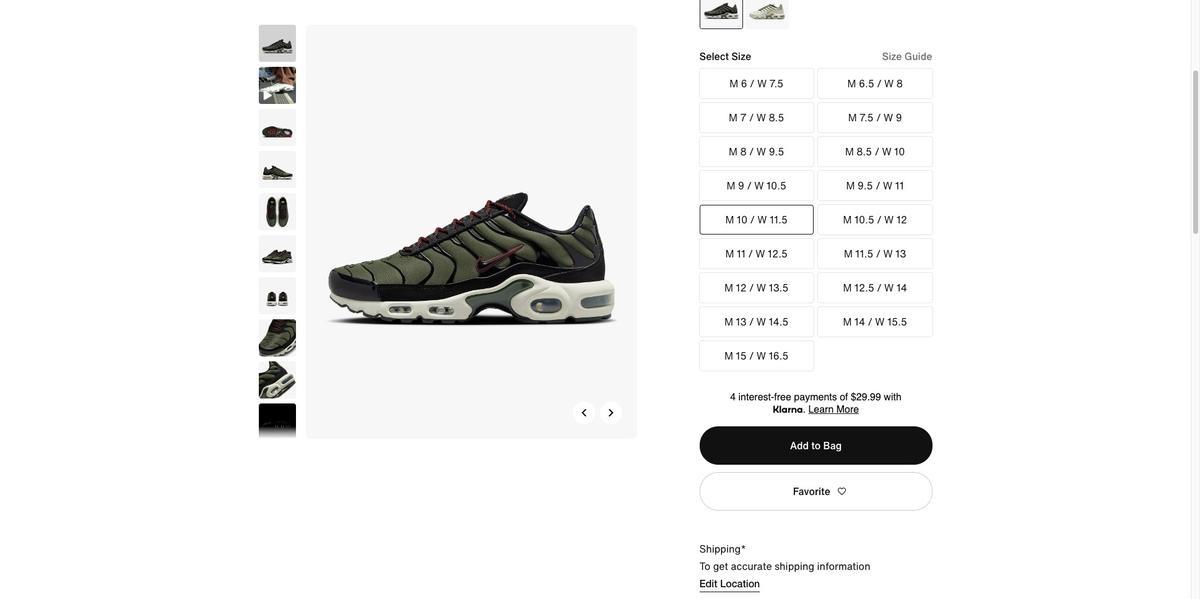 Task type: locate. For each thing, give the bounding box(es) containing it.
/ up m 12 / w 13.5 on the top of page
[[749, 247, 753, 262]]

edit location button
[[700, 577, 760, 593]]

9.5
[[769, 144, 784, 159], [858, 179, 873, 193]]

/ up m 9.5 / w 11
[[875, 144, 880, 159]]

0 vertical spatial 13
[[896, 247, 907, 262]]

14.5
[[769, 315, 789, 330]]

/
[[750, 76, 755, 91], [877, 76, 882, 91], [749, 110, 754, 125], [877, 110, 881, 125], [749, 144, 754, 159], [875, 144, 880, 159], [747, 179, 752, 193], [876, 179, 881, 193], [750, 213, 755, 227], [877, 213, 882, 227], [749, 247, 753, 262], [876, 247, 881, 262], [749, 281, 754, 296], [877, 281, 882, 296], [749, 315, 754, 330], [868, 315, 873, 330], [749, 349, 754, 364]]

0 vertical spatial 9.5
[[769, 144, 784, 159]]

/ right 6.5
[[877, 76, 882, 91]]

m 9.5 / w 11
[[846, 179, 904, 193]]

m for m 7 / w 8.5
[[729, 110, 738, 125]]

8 down size guide
[[897, 76, 903, 91]]

/ down m 10.5 / w 12
[[876, 247, 881, 262]]

1 vertical spatial 10
[[737, 213, 748, 227]]

/ for 7
[[749, 110, 754, 125]]

nike air max plus men's shoes image
[[259, 25, 296, 62], [306, 25, 637, 439], [259, 109, 296, 146], [259, 151, 296, 188], [259, 193, 296, 230], [259, 235, 296, 273], [259, 277, 296, 315], [259, 320, 296, 357], [259, 362, 296, 399], [259, 404, 296, 441]]

m for m 11 / w 12.5
[[726, 247, 734, 262]]

10 up m 11 / w 12.5 at the right
[[737, 213, 748, 227]]

w left the 14.5
[[757, 315, 766, 330]]

/ down the m 8.5 / w 10
[[876, 179, 881, 193]]

m up m 13 / w 14.5
[[725, 281, 733, 296]]

14
[[897, 281, 907, 296], [855, 315, 865, 330]]

12 down m 9.5 / w 11
[[897, 213, 907, 227]]

7.5 right the 6 at the right
[[770, 76, 784, 91]]

size right select
[[732, 49, 751, 64]]

10
[[894, 144, 905, 159], [737, 213, 748, 227]]

size
[[732, 49, 751, 64], [882, 49, 902, 64]]

to
[[700, 559, 711, 574]]

w down m 9.5 / w 11
[[885, 213, 894, 227]]

1 horizontal spatial size
[[882, 49, 902, 64]]

w down m 10 / w 11.5 in the top right of the page
[[756, 247, 765, 262]]

m left '7'
[[729, 110, 738, 125]]

1 horizontal spatial 14
[[897, 281, 907, 296]]

shipping
[[775, 559, 815, 574]]

1 horizontal spatial 12.5
[[855, 281, 875, 296]]

8.5 up m 9.5 / w 11
[[857, 144, 872, 159]]

w right 6.5
[[885, 76, 894, 91]]

w down m 8 / w 9.5
[[755, 179, 764, 193]]

9 up the m 8.5 / w 10
[[896, 110, 902, 125]]

0 horizontal spatial 10
[[737, 213, 748, 227]]

11.5 up m 11 / w 12.5 at the right
[[770, 213, 788, 227]]

w right the 6 at the right
[[757, 76, 767, 91]]

/ for 9
[[747, 179, 752, 193]]

10.5 up m 11.5 / w 13
[[855, 213, 875, 227]]

1 vertical spatial 13
[[736, 315, 747, 330]]

m 15 / w 16.5
[[725, 349, 789, 364]]

select
[[700, 49, 729, 64]]

w down m 7 / w 8.5
[[757, 144, 766, 159]]

m for m 10 / w 11.5
[[726, 213, 734, 227]]

/ for 11.5
[[876, 247, 881, 262]]

w for 13
[[884, 247, 893, 262]]

12
[[897, 213, 907, 227], [736, 281, 747, 296]]

7.5 down 6.5
[[860, 110, 874, 125]]

9 down m 8 / w 9.5
[[738, 179, 745, 193]]

1 vertical spatial 11.5
[[856, 247, 874, 262]]

m for m 10.5 / w 12
[[843, 213, 852, 227]]

m for m 12.5 / w 14
[[843, 281, 852, 296]]

m 10 / w 11.5
[[726, 213, 788, 227]]

$29.99
[[851, 392, 881, 403]]

8 down '7'
[[740, 144, 747, 159]]

0 horizontal spatial 11.5
[[770, 213, 788, 227]]

location
[[720, 578, 760, 590]]

9
[[896, 110, 902, 125], [738, 179, 745, 193]]

m for m 12 / w 13.5
[[725, 281, 733, 296]]

1 horizontal spatial 13
[[896, 247, 907, 262]]

get
[[713, 559, 728, 574]]

m down m 11.5 / w 13
[[843, 281, 852, 296]]

0 vertical spatial 9
[[896, 110, 902, 125]]

next image
[[607, 409, 615, 417]]

w left 13.5
[[757, 281, 766, 296]]

0 horizontal spatial 10.5
[[767, 179, 787, 193]]

/ right the 6 at the right
[[750, 76, 755, 91]]

/ down m 11.5 / w 13
[[877, 281, 882, 296]]

1 horizontal spatial 9
[[896, 110, 902, 125]]

1 horizontal spatial 10
[[894, 144, 905, 159]]

/ for 12.5
[[877, 281, 882, 296]]

interest-
[[739, 392, 774, 403]]

w right '7'
[[757, 110, 766, 125]]

m up m 9.5 / w 11
[[845, 144, 854, 159]]

11 down the m 8.5 / w 10
[[895, 179, 904, 193]]

m down m 12 / w 13.5 on the top of page
[[725, 315, 733, 330]]

12 up m 13 / w 14.5
[[736, 281, 747, 296]]

1 vertical spatial 10.5
[[855, 213, 875, 227]]

m down m 12.5 / w 14
[[843, 315, 852, 330]]

m for m 11.5 / w 13
[[844, 247, 853, 262]]

edit
[[700, 578, 718, 590]]

/ left 13.5
[[749, 281, 754, 296]]

11
[[895, 179, 904, 193], [737, 247, 746, 262]]

0 vertical spatial 8.5
[[769, 110, 784, 125]]

w for 11.5
[[758, 213, 767, 227]]

w
[[757, 76, 767, 91], [885, 76, 894, 91], [757, 110, 766, 125], [884, 110, 893, 125], [757, 144, 766, 159], [882, 144, 892, 159], [755, 179, 764, 193], [883, 179, 893, 193], [758, 213, 767, 227], [885, 213, 894, 227], [756, 247, 765, 262], [884, 247, 893, 262], [757, 281, 766, 296], [885, 281, 894, 296], [757, 315, 766, 330], [875, 315, 885, 330], [757, 349, 766, 364]]

add to bag
[[790, 439, 842, 454]]

/ for 7.5
[[877, 110, 881, 125]]

1 size from the left
[[732, 49, 751, 64]]

/ up m 11 / w 12.5 at the right
[[750, 213, 755, 227]]

1 vertical spatial 8.5
[[857, 144, 872, 159]]

m left "15" in the bottom of the page
[[725, 349, 733, 364]]

1 vertical spatial 9
[[738, 179, 745, 193]]

m up m 9 / w 10.5
[[729, 144, 738, 159]]

/ down m 8 / w 9.5
[[747, 179, 752, 193]]

m for m 8 / w 9.5
[[729, 144, 738, 159]]

1 vertical spatial 8
[[740, 144, 747, 159]]

10.5
[[767, 179, 787, 193], [855, 213, 875, 227]]

m up m 11.5 / w 13
[[843, 213, 852, 227]]

w for 12.5
[[756, 247, 765, 262]]

w for 10
[[882, 144, 892, 159]]

12.5 up 13.5
[[768, 247, 788, 262]]

0 vertical spatial 11
[[895, 179, 904, 193]]

m 13 / w 14.5
[[725, 315, 789, 330]]

13.5
[[769, 281, 789, 296]]

m
[[730, 76, 738, 91], [848, 76, 856, 91], [729, 110, 738, 125], [848, 110, 857, 125], [729, 144, 738, 159], [845, 144, 854, 159], [727, 179, 736, 193], [846, 179, 855, 193], [726, 213, 734, 227], [843, 213, 852, 227], [726, 247, 734, 262], [844, 247, 853, 262], [725, 281, 733, 296], [843, 281, 852, 296], [725, 315, 733, 330], [843, 315, 852, 330], [725, 349, 733, 364]]

1 vertical spatial 12.5
[[855, 281, 875, 296]]

0 vertical spatial 12
[[897, 213, 907, 227]]

1 vertical spatial 12
[[736, 281, 747, 296]]

m up m 11 / w 12.5 at the right
[[726, 213, 734, 227]]

9.5 down the m 8.5 / w 10
[[858, 179, 873, 193]]

favorite button
[[700, 473, 933, 511]]

/ for 8.5
[[875, 144, 880, 159]]

m left the 6 at the right
[[730, 76, 738, 91]]

/ left the 14.5
[[749, 315, 754, 330]]

m 10.5 / w 12
[[843, 213, 907, 227]]

w left 16.5
[[757, 349, 766, 364]]

m down m 10.5 / w 12
[[844, 247, 853, 262]]

0 horizontal spatial 12
[[736, 281, 747, 296]]

0 horizontal spatial size
[[732, 49, 751, 64]]

m down the m 6.5 / w 8
[[848, 110, 857, 125]]

phantom/neutral olive/cargo khaki/phantom image
[[746, 0, 789, 29]]

w for 8
[[885, 76, 894, 91]]

13 up "15" in the bottom of the page
[[736, 315, 747, 330]]

/ down m 7 / w 8.5
[[749, 144, 754, 159]]

m 8 / w 9.5
[[729, 144, 784, 159]]

1 horizontal spatial 12
[[897, 213, 907, 227]]

0 horizontal spatial 7.5
[[770, 76, 784, 91]]

w for 12
[[885, 213, 894, 227]]

/ right "15" in the bottom of the page
[[749, 349, 754, 364]]

8
[[897, 76, 903, 91], [740, 144, 747, 159]]

0 vertical spatial 12.5
[[768, 247, 788, 262]]

0 horizontal spatial 14
[[855, 315, 865, 330]]

13
[[896, 247, 907, 262], [736, 315, 747, 330]]

7
[[740, 110, 747, 125]]

bag
[[823, 439, 842, 454]]

w up m 9.5 / w 11
[[882, 144, 892, 159]]

/ right '7'
[[749, 110, 754, 125]]

14 up 15.5 at right bottom
[[897, 281, 907, 296]]

m for m 14 / w 15.5
[[843, 315, 852, 330]]

11.5 down m 10.5 / w 12
[[856, 247, 874, 262]]

8.5 right '7'
[[769, 110, 784, 125]]

m down the m 8.5 / w 10
[[846, 179, 855, 193]]

/ down m 9.5 / w 11
[[877, 213, 882, 227]]

m for m 6 / w 7.5
[[730, 76, 738, 91]]

m left 6.5
[[848, 76, 856, 91]]

w up the m 8.5 / w 10
[[884, 110, 893, 125]]

/ left 15.5 at right bottom
[[868, 315, 873, 330]]

12.5 down m 11.5 / w 13
[[855, 281, 875, 296]]

1 vertical spatial 11
[[737, 247, 746, 262]]

information
[[817, 559, 871, 574]]

/ for 6
[[750, 76, 755, 91]]

14 down m 12.5 / w 14
[[855, 315, 865, 330]]

10 up m 9.5 / w 11
[[894, 144, 905, 159]]

10.5 down m 8 / w 9.5
[[767, 179, 787, 193]]

size left guide
[[882, 49, 902, 64]]

0 horizontal spatial 9
[[738, 179, 745, 193]]

4
[[730, 392, 736, 403]]

w for 11
[[883, 179, 893, 193]]

menu bar
[[211, 0, 981, 2]]

13 down m 10.5 / w 12
[[896, 247, 907, 262]]

8.5
[[769, 110, 784, 125], [857, 144, 872, 159]]

undefined image
[[259, 67, 296, 104]]

11 up m 12 / w 13.5 on the top of page
[[737, 247, 746, 262]]

1 vertical spatial 7.5
[[860, 110, 874, 125]]

9.5 down m 7 / w 8.5
[[769, 144, 784, 159]]

w up 15.5 at right bottom
[[885, 281, 894, 296]]

more
[[837, 405, 859, 416]]

/ up the m 8.5 / w 10
[[877, 110, 881, 125]]

0 horizontal spatial 12.5
[[768, 247, 788, 262]]

m 11 / w 12.5
[[726, 247, 788, 262]]

1 horizontal spatial 9.5
[[858, 179, 873, 193]]

11.5
[[770, 213, 788, 227], [856, 247, 874, 262]]

0 vertical spatial 10.5
[[767, 179, 787, 193]]

12.5
[[768, 247, 788, 262], [855, 281, 875, 296]]

0 vertical spatial 14
[[897, 281, 907, 296]]

m down m 8 / w 9.5
[[727, 179, 736, 193]]

m 12 / w 13.5
[[725, 281, 789, 296]]

m 14 / w 15.5
[[843, 315, 907, 330]]

size guide link
[[882, 49, 933, 64]]

0 vertical spatial 8
[[897, 76, 903, 91]]

1 horizontal spatial 8
[[897, 76, 903, 91]]

select size
[[700, 49, 751, 64]]

m 6 / w 7.5
[[730, 76, 784, 91]]

w down m 10.5 / w 12
[[884, 247, 893, 262]]

m up m 12 / w 13.5 on the top of page
[[726, 247, 734, 262]]

7.5
[[770, 76, 784, 91], [860, 110, 874, 125]]

w for 13.5
[[757, 281, 766, 296]]

w up m 11 / w 12.5 at the right
[[758, 213, 767, 227]]

1 horizontal spatial 10.5
[[855, 213, 875, 227]]

w down the m 8.5 / w 10
[[883, 179, 893, 193]]

guide
[[905, 49, 933, 64]]

/ for 14
[[868, 315, 873, 330]]

w left 15.5 at right bottom
[[875, 315, 885, 330]]

m for m 6.5 / w 8
[[848, 76, 856, 91]]



Task type: describe. For each thing, give the bounding box(es) containing it.
0 horizontal spatial 11
[[737, 247, 746, 262]]

m for m 13 / w 14.5
[[725, 315, 733, 330]]

w for 15.5
[[875, 315, 885, 330]]

w for 7.5
[[757, 76, 767, 91]]

0 vertical spatial 11.5
[[770, 213, 788, 227]]

/ for 11
[[749, 247, 753, 262]]

/ for 15
[[749, 349, 754, 364]]

m 12.5 / w 14
[[843, 281, 907, 296]]

w for 16.5
[[757, 349, 766, 364]]

m for m 15 / w 16.5
[[725, 349, 733, 364]]

w for 14.5
[[757, 315, 766, 330]]

w for 9.5
[[757, 144, 766, 159]]

0 horizontal spatial 8.5
[[769, 110, 784, 125]]

/ for 13
[[749, 315, 754, 330]]

previous image
[[580, 409, 588, 417]]

payments
[[794, 392, 837, 403]]

m 7.5 / w 9
[[848, 110, 902, 125]]

cargo khaki/phantom/black image
[[700, 0, 743, 29]]

shipping* to get accurate shipping information edit location
[[700, 542, 871, 590]]

0 horizontal spatial 13
[[736, 315, 747, 330]]

add
[[790, 439, 809, 454]]

add to bag button
[[700, 427, 933, 465]]

w for 14
[[885, 281, 894, 296]]

1 horizontal spatial 11.5
[[856, 247, 874, 262]]

of
[[840, 392, 848, 403]]

4 interest-free payments of $29.99 with klarna . learn more
[[730, 392, 902, 416]]

w for 8.5
[[757, 110, 766, 125]]

16.5
[[769, 349, 789, 364]]

w for 10.5
[[755, 179, 764, 193]]

with
[[884, 392, 902, 403]]

1 vertical spatial 9.5
[[858, 179, 873, 193]]

2 size from the left
[[882, 49, 902, 64]]

1 horizontal spatial 7.5
[[860, 110, 874, 125]]

m for m 9 / w 10.5
[[727, 179, 736, 193]]

0 horizontal spatial 9.5
[[769, 144, 784, 159]]

m 6.5 / w 8
[[848, 76, 903, 91]]

6.5
[[859, 76, 875, 91]]

learn more button
[[809, 405, 859, 416]]

0 horizontal spatial 8
[[740, 144, 747, 159]]

w for 9
[[884, 110, 893, 125]]

/ for 6.5
[[877, 76, 882, 91]]

klarna
[[773, 404, 803, 416]]

favorite
[[793, 484, 831, 499]]

/ for 12
[[749, 281, 754, 296]]

0 vertical spatial 10
[[894, 144, 905, 159]]

m 8.5 / w 10
[[845, 144, 905, 159]]

learn
[[809, 405, 834, 416]]

accurate
[[731, 559, 772, 574]]

/ for 10
[[750, 213, 755, 227]]

1 vertical spatial 14
[[855, 315, 865, 330]]

shipping*
[[700, 542, 746, 557]]

1 horizontal spatial 8.5
[[857, 144, 872, 159]]

m 11.5 / w 13
[[844, 247, 907, 262]]

/ for 8
[[749, 144, 754, 159]]

/ for 9.5
[[876, 179, 881, 193]]

to
[[812, 439, 821, 454]]

m 9 / w 10.5
[[727, 179, 787, 193]]

/ for 10.5
[[877, 213, 882, 227]]

1 horizontal spatial 11
[[895, 179, 904, 193]]

m for m 7.5 / w 9
[[848, 110, 857, 125]]

15.5
[[888, 315, 907, 330]]

free
[[774, 392, 792, 403]]

size guide
[[882, 49, 933, 64]]

15
[[736, 349, 747, 364]]

m 7 / w 8.5
[[729, 110, 784, 125]]

6
[[741, 76, 747, 91]]

m for m 9.5 / w 11
[[846, 179, 855, 193]]

.
[[803, 405, 806, 416]]

0 vertical spatial 7.5
[[770, 76, 784, 91]]

m for m 8.5 / w 10
[[845, 144, 854, 159]]



Task type: vqa. For each thing, say whether or not it's contained in the screenshot.
fourth NIKE AIR VAPORMAX PLUS MEN'S SHOES image from the bottom
no



